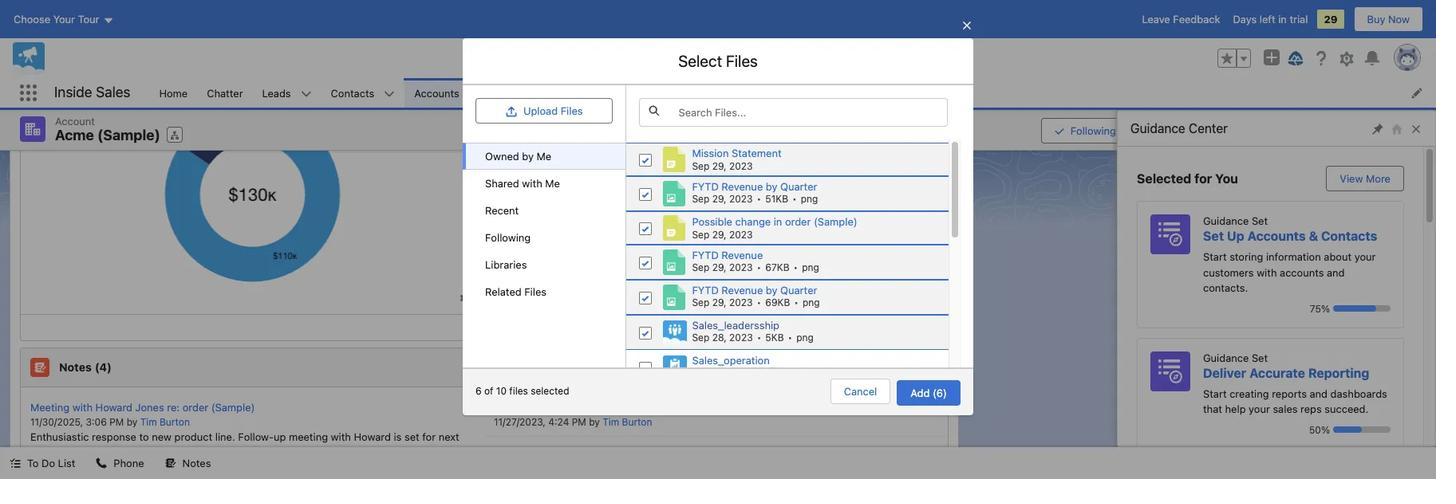 Task type: locate. For each thing, give the bounding box(es) containing it.
* for * call maria tomorrow (sample)
[[713, 87, 718, 99]]

for left you
[[1195, 172, 1213, 186]]

accounts inside guidance set set up accounts & contacts start storing information about your customers with accounts and contacts.
[[1248, 229, 1306, 243]]

text default image for notes
[[165, 458, 176, 470]]

png right 51 kb
[[801, 193, 818, 205]]

quarter right '69'
[[781, 284, 818, 297]]

sep 28, 2023 left "4"
[[692, 367, 753, 379]]

fytd revenue by quarter down "mission statement sep 29, 2023"
[[692, 180, 818, 193]]

1 fytd from the top
[[692, 180, 719, 193]]

1 vertical spatial 28,
[[712, 367, 727, 379]]

home link
[[150, 78, 197, 108]]

2 29, from the top
[[712, 193, 727, 205]]

0 horizontal spatial contacts
[[331, 87, 375, 99]]

start up customers
[[1204, 251, 1227, 263]]

all opportunities down by
[[42, 48, 123, 61]]

2 sep from the top
[[692, 193, 710, 205]]

quarter for 51 kb
[[781, 180, 818, 193]]

acme (sample)
[[55, 127, 160, 144]]

1 vertical spatial start
[[1204, 387, 1227, 400]]

guidance set set up accounts & contacts start storing information about your customers with accounts and contacts.
[[1204, 215, 1378, 295]]

do inside meeting with howard jones re: order (sample) 11/30/2025, 3:06 pm by tim burton enthusiastic response to new product line. follow-up meeting with howard is set for next month. prior to next meeting, need to: send proposal to howard's team make adjustments to demo do run through with anne and jason
[[73, 462, 87, 475]]

0 vertical spatial order
[[785, 215, 811, 228]]

tim burton link right 4:24
[[603, 417, 652, 429]]

view
[[1160, 124, 1183, 137], [1340, 172, 1364, 185]]

2 2023 from the top
[[730, 193, 753, 205]]

order inside possible change in order (sample) sep 29, 2023
[[785, 215, 811, 228]]

notes button
[[155, 448, 221, 480]]

2023 left the 67
[[730, 262, 753, 274]]

2 vertical spatial and
[[200, 462, 218, 475]]

fytd for 67
[[692, 249, 719, 262]]

sep inside possible change in order (sample) sep 29, 2023
[[692, 229, 710, 241]]

all opportunities up campaigns list item
[[506, 48, 587, 61]]

1 vertical spatial your
[[1249, 403, 1271, 416]]

png for 67 kb
[[802, 262, 820, 274]]

51
[[766, 193, 776, 205]]

pm
[[109, 417, 124, 429], [572, 417, 587, 429]]

6 sep from the top
[[692, 332, 710, 344]]

11/27/2023,
[[494, 417, 546, 429]]

feedback
[[1174, 13, 1221, 26]]

1 sep 29, 2023 from the top
[[692, 193, 753, 205]]

7 sep from the top
[[692, 367, 710, 379]]

1 * from the left
[[594, 87, 598, 99]]

5 29, from the top
[[712, 297, 727, 309]]

3 29, from the top
[[712, 229, 727, 241]]

0 vertical spatial files
[[726, 52, 758, 70]]

tim burton link up new
[[140, 417, 190, 429]]

tim down the jones
[[140, 417, 157, 429]]

set for deliver
[[1252, 352, 1268, 364]]

png right 4 kb
[[797, 367, 814, 379]]

following link
[[463, 224, 626, 251]]

leave feedback link
[[1143, 13, 1221, 26]]

sep for 67
[[692, 262, 710, 274]]

progress bar progress bar for set up accounts & contacts
[[1334, 306, 1391, 312]]

tim right 4:24
[[603, 417, 619, 429]]

all up "campaigns"
[[506, 48, 518, 61]]

howard
[[95, 401, 133, 414], [354, 431, 391, 444]]

set left 'up'
[[1204, 229, 1224, 243]]

1 horizontal spatial howard
[[354, 431, 391, 444]]

chatter
[[207, 87, 243, 99]]

0 horizontal spatial view
[[1160, 124, 1183, 137]]

1 progress bar image from the top
[[1334, 306, 1377, 312]]

meeting
[[289, 431, 328, 444]]

1 all from the left
[[42, 48, 54, 61]]

0 vertical spatial notes
[[59, 361, 92, 374]]

guidance
[[1131, 121, 1186, 136], [1204, 215, 1249, 227], [1204, 352, 1249, 364]]

1 horizontal spatial accounts
[[1248, 229, 1306, 243]]

1 vertical spatial quarter
[[781, 284, 818, 297]]

accounts up information
[[1248, 229, 1306, 243]]

3 sep 29, 2023 from the top
[[692, 297, 753, 309]]

1 28, from the top
[[712, 332, 727, 344]]

with down owned by me link
[[522, 177, 543, 190]]

progress bar image for deliver accurate reporting
[[1334, 427, 1362, 433]]

set inside 'guidance set deliver accurate reporting start creating reports and dashboards that help your sales reps succeed.'
[[1252, 352, 1268, 364]]

png right 5 kb on the right bottom of page
[[797, 332, 814, 344]]

2 fytd revenue by quarter from the top
[[692, 284, 818, 297]]

6 of 10 files selected
[[476, 386, 570, 398]]

0 horizontal spatial notes
[[59, 361, 92, 374]]

1 horizontal spatial files
[[561, 105, 583, 117]]

1 horizontal spatial view
[[1340, 172, 1364, 185]]

2023 inside possible change in order (sample) sep 29, 2023
[[730, 229, 753, 241]]

0 horizontal spatial accounts
[[414, 87, 460, 99]]

delete button
[[1333, 118, 1391, 143]]

by right owned
[[522, 150, 534, 163]]

1 vertical spatial fytd revenue by quarter
[[692, 284, 818, 297]]

0 vertical spatial for
[[1195, 172, 1213, 186]]

2 vertical spatial revenue
[[722, 284, 763, 297]]

in for change
[[774, 215, 782, 228]]

1 horizontal spatial your
[[1355, 251, 1376, 263]]

1 start from the top
[[1204, 251, 1227, 263]]

progress bar progress bar right the 75%
[[1334, 306, 1391, 312]]

new button
[[890, 356, 937, 380]]

* left the call
[[713, 87, 718, 99]]

do right to
[[42, 457, 55, 470]]

reports
[[1272, 387, 1307, 400]]

3 fytd from the top
[[692, 284, 719, 297]]

progress bar image down succeed.
[[1334, 427, 1362, 433]]

* down search...
[[594, 87, 598, 99]]

accurate
[[1250, 366, 1306, 380]]

by down statement
[[766, 180, 778, 193]]

order right re:
[[183, 401, 208, 414]]

information
[[1267, 251, 1322, 263]]

5
[[766, 332, 772, 344]]

0 horizontal spatial opportunities
[[57, 48, 123, 61]]

2 vertical spatial files
[[525, 286, 547, 299]]

2 quarter from the top
[[781, 284, 818, 297]]

next down response
[[105, 447, 126, 459]]

0 vertical spatial progress bar image
[[1334, 306, 1377, 312]]

quarter for 69 kb
[[781, 284, 818, 297]]

png
[[801, 193, 818, 205], [802, 262, 820, 274], [803, 297, 820, 309], [797, 332, 814, 344], [797, 367, 814, 379]]

2 vertical spatial fytd
[[692, 284, 719, 297]]

1 tim burton link from the left
[[140, 417, 190, 429]]

recent link
[[463, 197, 626, 224]]

opportunities down influence by campaign
[[57, 48, 123, 61]]

notes
[[59, 361, 92, 374], [182, 457, 211, 470]]

2 pm from the left
[[572, 417, 587, 429]]

list item
[[584, 78, 704, 108], [704, 78, 895, 108]]

kb for 51 kb
[[776, 193, 789, 205]]

howard's
[[301, 447, 347, 459]]

center
[[1189, 121, 1228, 136]]

1 tim from the left
[[140, 417, 157, 429]]

3 2023 from the top
[[730, 229, 753, 241]]

1 vertical spatial sep 29, 2023
[[692, 262, 753, 274]]

0 horizontal spatial burton
[[160, 417, 190, 429]]

list
[[58, 457, 75, 470]]

2 revenue from the top
[[722, 249, 763, 262]]

upload
[[524, 105, 558, 117]]

influence
[[30, 23, 75, 36]]

related
[[485, 286, 522, 299]]

2 28, from the top
[[712, 367, 727, 379]]

1 vertical spatial and
[[1310, 387, 1328, 400]]

0 horizontal spatial following
[[485, 231, 531, 244]]

* for * send letter
[[594, 87, 598, 99]]

text default image inside to do list button
[[10, 458, 21, 470]]

1 sep 28, 2023 from the top
[[692, 332, 753, 344]]

tim burton link for 11/30/2025, 3:06 pm
[[140, 417, 190, 429]]

2 progress bar progress bar from the top
[[1334, 427, 1391, 433]]

guidance left center
[[1131, 121, 1186, 136]]

reporting
[[1309, 366, 1370, 380]]

0 horizontal spatial tim burton link
[[140, 417, 190, 429]]

3 revenue from the top
[[722, 284, 763, 297]]

all
[[42, 48, 54, 61], [506, 48, 518, 61]]

quarter right the 51
[[781, 180, 818, 193]]

0 vertical spatial quarter
[[781, 180, 818, 193]]

1 vertical spatial progress bar image
[[1334, 427, 1362, 433]]

1 2023 from the top
[[730, 160, 753, 172]]

all down influence
[[42, 48, 54, 61]]

2 opportunities from the left
[[521, 48, 587, 61]]

order down 51 kb
[[785, 215, 811, 228]]

0 horizontal spatial howard
[[95, 401, 133, 414]]

2 all from the left
[[506, 48, 518, 61]]

maria
[[742, 87, 769, 99]]

kb down 5 kb on the right bottom of page
[[772, 367, 784, 379]]

for up adjustments at left bottom
[[422, 431, 436, 444]]

1 vertical spatial progress bar progress bar
[[1334, 427, 1391, 433]]

2023 for 67
[[730, 262, 753, 274]]

and up the reps
[[1310, 387, 1328, 400]]

text default image left to
[[10, 458, 21, 470]]

to do list button
[[0, 448, 85, 480]]

send down line.
[[216, 447, 241, 459]]

2023 down statement
[[730, 160, 753, 172]]

progress bar image for set up accounts & contacts
[[1334, 306, 1377, 312]]

1 vertical spatial accounts
[[1248, 229, 1306, 243]]

2023 down change
[[730, 229, 753, 241]]

1 horizontal spatial contacts
[[1322, 229, 1378, 243]]

revenue for 69
[[722, 284, 763, 297]]

campaigns list item
[[490, 78, 584, 108]]

1 vertical spatial sep 28, 2023
[[692, 367, 753, 379]]

1 vertical spatial files
[[561, 105, 583, 117]]

3 sep from the top
[[692, 229, 710, 241]]

sep 28, 2023
[[692, 332, 753, 344], [692, 367, 753, 379]]

0 vertical spatial revenue
[[722, 180, 763, 193]]

me inside owned by me link
[[537, 150, 552, 163]]

tim burton link for 11/27/2023, 4:24 pm
[[603, 417, 652, 429]]

1 vertical spatial guidance
[[1204, 215, 1249, 227]]

view for view more
[[1340, 172, 1364, 185]]

by up response
[[127, 417, 138, 429]]

2 horizontal spatial files
[[726, 52, 758, 70]]

1 sep from the top
[[692, 160, 710, 172]]

opportunities
[[57, 48, 123, 61], [521, 48, 587, 61]]

response
[[92, 431, 136, 444]]

0 vertical spatial howard
[[95, 401, 133, 414]]

2 horizontal spatial text default image
[[685, 88, 697, 99]]

revenue left the 67
[[722, 249, 763, 262]]

text default image inside phone button
[[96, 458, 107, 470]]

0 vertical spatial and
[[1327, 266, 1345, 279]]

you
[[1216, 172, 1239, 186]]

view left center
[[1160, 124, 1183, 137]]

png image
[[664, 321, 688, 345]]

contacts right leads list item
[[331, 87, 375, 99]]

1 vertical spatial for
[[422, 431, 436, 444]]

0 vertical spatial your
[[1355, 251, 1376, 263]]

1 vertical spatial following
[[485, 231, 531, 244]]

0 vertical spatial set
[[1252, 215, 1268, 227]]

order
[[785, 215, 811, 228], [183, 401, 208, 414]]

7 2023 from the top
[[730, 367, 753, 379]]

(sample) inside meeting with howard jones re: order (sample) 11/30/2025, 3:06 pm by tim burton enthusiastic response to new product line. follow-up meeting with howard is set for next month. prior to next meeting, need to: send proposal to howard's team make adjustments to demo do run through with anne and jason
[[211, 401, 255, 414]]

2 vertical spatial guidance
[[1204, 352, 1249, 364]]

1 horizontal spatial all
[[506, 48, 518, 61]]

0 horizontal spatial text default image
[[96, 458, 107, 470]]

5 kb
[[766, 332, 784, 344]]

change
[[736, 215, 771, 228]]

fytd for 69
[[692, 284, 719, 297]]

0 horizontal spatial all opportunities
[[42, 48, 123, 61]]

5 sep from the top
[[692, 297, 710, 309]]

with down storing
[[1257, 266, 1277, 279]]

set
[[1252, 215, 1268, 227], [1204, 229, 1224, 243], [1252, 352, 1268, 364]]

1 progress bar progress bar from the top
[[1334, 306, 1391, 312]]

11/27/2023, 4:24 pm by tim burton
[[494, 417, 652, 429]]

all opportunities
[[42, 48, 123, 61], [506, 48, 587, 61]]

send left 'letter'
[[601, 87, 626, 99]]

2023 up change
[[730, 193, 753, 205]]

2 sep 29, 2023 from the top
[[692, 262, 753, 274]]

67
[[766, 262, 777, 274]]

your down creating
[[1249, 403, 1271, 416]]

and
[[1327, 266, 1345, 279], [1310, 387, 1328, 400], [200, 462, 218, 475]]

set for set
[[1252, 215, 1268, 227]]

1 fytd revenue by quarter from the top
[[692, 180, 818, 193]]

1 horizontal spatial all opportunities button
[[494, 42, 738, 66]]

start inside guidance set set up accounts & contacts start storing information about your customers with accounts and contacts.
[[1204, 251, 1227, 263]]

with down meeting,
[[149, 462, 169, 475]]

sep 28, 2023 for sales_leadersship
[[692, 332, 753, 344]]

1 horizontal spatial following
[[1071, 124, 1117, 137]]

67 kb
[[766, 262, 790, 274]]

1 revenue from the top
[[722, 180, 763, 193]]

0 horizontal spatial in
[[774, 215, 782, 228]]

list
[[150, 78, 1437, 108]]

1 vertical spatial contacts
[[1322, 229, 1378, 243]]

1 burton from the left
[[160, 417, 190, 429]]

shared with me link
[[463, 170, 626, 197]]

set up set up accounts & contacts "button"
[[1252, 215, 1268, 227]]

0 horizontal spatial pm
[[109, 417, 124, 429]]

2023
[[730, 160, 753, 172], [730, 193, 753, 205], [730, 229, 753, 241], [730, 262, 753, 274], [730, 297, 753, 309], [730, 332, 753, 344], [730, 367, 753, 379]]

pm up response
[[109, 417, 124, 429]]

send inside meeting with howard jones re: order (sample) 11/30/2025, 3:06 pm by tim burton enthusiastic response to new product line. follow-up meeting with howard is set for next month. prior to next meeting, need to: send proposal to howard's team make adjustments to demo do run through with anne and jason
[[216, 447, 241, 459]]

progress bar image right the 75%
[[1334, 306, 1377, 312]]

do down prior
[[73, 462, 87, 475]]

jason
[[220, 462, 249, 475]]

more
[[1366, 172, 1391, 185]]

following
[[1071, 124, 1117, 137], [485, 231, 531, 244]]

progress bar progress bar
[[1334, 306, 1391, 312], [1334, 427, 1391, 433]]

0 vertical spatial sep 28, 2023
[[692, 332, 753, 344]]

0 horizontal spatial tim
[[140, 417, 157, 429]]

your
[[1355, 251, 1376, 263], [1249, 403, 1271, 416]]

2 * from the left
[[713, 87, 718, 99]]

and inside meeting with howard jones re: order (sample) 11/30/2025, 3:06 pm by tim burton enthusiastic response to new product line. follow-up meeting with howard is set for next month. prior to next meeting, need to: send proposal to howard's team make adjustments to demo do run through with anne and jason
[[200, 462, 218, 475]]

0 vertical spatial view
[[1160, 124, 1183, 137]]

text default image down the select
[[685, 88, 697, 99]]

guidance for guidance set deliver accurate reporting start creating reports and dashboards that help your sales reps succeed.
[[1204, 352, 1249, 364]]

0 vertical spatial me
[[537, 150, 552, 163]]

notes inside button
[[182, 457, 211, 470]]

revenue for 67
[[722, 249, 763, 262]]

kb up 69 kb
[[777, 262, 790, 274]]

progress bar progress bar down succeed.
[[1334, 427, 1391, 433]]

1 vertical spatial in
[[774, 215, 782, 228]]

cancel
[[844, 386, 877, 399]]

all opportunities button
[[30, 42, 275, 66], [494, 42, 738, 66]]

sep 28, 2023 up sales_operation on the bottom
[[692, 332, 753, 344]]

and down about
[[1327, 266, 1345, 279]]

1 vertical spatial notes
[[182, 457, 211, 470]]

files inside button
[[561, 105, 583, 117]]

4 sep from the top
[[692, 262, 710, 274]]

text default image
[[685, 88, 697, 99], [10, 458, 21, 470], [165, 458, 176, 470]]

and down the to:
[[200, 462, 218, 475]]

burton
[[160, 417, 190, 429], [622, 417, 652, 429]]

progress bar progress bar for deliver accurate reporting
[[1334, 427, 1391, 433]]

burton down re:
[[160, 417, 190, 429]]

0 horizontal spatial all opportunities button
[[30, 42, 275, 66]]

(4)
[[95, 361, 112, 374]]

1 all opportunities from the left
[[42, 48, 123, 61]]

1 horizontal spatial burton
[[622, 417, 652, 429]]

text default image down new
[[165, 458, 176, 470]]

accounts inside list item
[[414, 87, 460, 99]]

4 29, from the top
[[712, 262, 727, 274]]

2023 for 51
[[730, 193, 753, 205]]

1 horizontal spatial all opportunities
[[506, 48, 587, 61]]

left
[[1260, 13, 1276, 26]]

0 vertical spatial 28,
[[712, 332, 727, 344]]

in inside possible change in order (sample) sep 29, 2023
[[774, 215, 782, 228]]

0 horizontal spatial all
[[42, 48, 54, 61]]

proposal
[[244, 447, 286, 459]]

fytd down possible
[[692, 249, 719, 262]]

mission statement sep 29, 2023
[[692, 147, 782, 172]]

text default image inside the notes button
[[165, 458, 176, 470]]

1 horizontal spatial send
[[601, 87, 626, 99]]

progress bar image
[[1334, 306, 1377, 312], [1334, 427, 1362, 433]]

0 horizontal spatial *
[[594, 87, 598, 99]]

1 list item from the left
[[584, 78, 704, 108]]

by inside owned by me link
[[522, 150, 534, 163]]

1 horizontal spatial notes
[[182, 457, 211, 470]]

sep 29, 2023 down possible
[[692, 262, 753, 274]]

that
[[1204, 403, 1223, 416]]

leave
[[1143, 13, 1171, 26]]

0 horizontal spatial do
[[42, 457, 55, 470]]

guidance up 'deliver'
[[1204, 352, 1249, 364]]

2 sep 28, 2023 from the top
[[692, 367, 753, 379]]

view more
[[1340, 172, 1391, 185]]

2 all opportunities from the left
[[506, 48, 587, 61]]

0 vertical spatial next
[[439, 431, 459, 444]]

for
[[1195, 172, 1213, 186], [422, 431, 436, 444]]

to up run on the left
[[93, 447, 102, 459]]

howard up team
[[354, 431, 391, 444]]

1 vertical spatial text default image
[[96, 458, 107, 470]]

files
[[509, 386, 528, 398]]

2 fytd from the top
[[692, 249, 719, 262]]

group
[[1218, 49, 1251, 68]]

1 vertical spatial order
[[183, 401, 208, 414]]

0 horizontal spatial send
[[216, 447, 241, 459]]

files right upload
[[561, 105, 583, 117]]

text default image
[[877, 88, 888, 99], [96, 458, 107, 470]]

owned by me link
[[463, 143, 626, 170]]

1 pm from the left
[[109, 417, 124, 429]]

notes down "product"
[[182, 457, 211, 470]]

demo
[[43, 462, 70, 475]]

kb down 67 kb
[[778, 297, 790, 309]]

1 quarter from the top
[[781, 180, 818, 193]]

do inside button
[[42, 457, 55, 470]]

28, right png icon
[[712, 367, 727, 379]]

kb for 67 kb
[[777, 262, 790, 274]]

to up meeting,
[[139, 431, 149, 444]]

opportunities up campaigns list item
[[521, 48, 587, 61]]

1 horizontal spatial do
[[73, 462, 87, 475]]

letter
[[629, 87, 657, 99]]

jones
[[135, 401, 164, 414]]

1 horizontal spatial pm
[[572, 417, 587, 429]]

by down the 67
[[766, 284, 778, 297]]

sep 29, 2023 up sales_leadersship on the bottom of page
[[692, 297, 753, 309]]

burton right 4:24
[[622, 417, 652, 429]]

me for owned by me
[[537, 150, 552, 163]]

2023 for 69
[[730, 297, 753, 309]]

guidance center
[[1131, 121, 1228, 136]]

1 vertical spatial fytd
[[692, 249, 719, 262]]

5 2023 from the top
[[730, 297, 753, 309]]

kb up possible change in order (sample) sep 29, 2023
[[776, 193, 789, 205]]

4 2023 from the top
[[730, 262, 753, 274]]

dashboards
[[1331, 387, 1388, 400]]

2 progress bar image from the top
[[1334, 427, 1362, 433]]

1 horizontal spatial text default image
[[877, 88, 888, 99]]

png right 69 kb
[[803, 297, 820, 309]]

29, for 69
[[712, 297, 727, 309]]

Search Files... search field
[[640, 98, 948, 127]]

1 vertical spatial send
[[216, 447, 241, 459]]

2023 up sales_leadersship on the bottom of page
[[730, 297, 753, 309]]

png for 69 kb
[[803, 297, 820, 309]]

28, up sales_operation on the bottom
[[712, 332, 727, 344]]

fytd revenue by quarter down the 67
[[692, 284, 818, 297]]

0 vertical spatial start
[[1204, 251, 1227, 263]]

me inside shared with me link
[[545, 177, 560, 190]]

view left more
[[1340, 172, 1364, 185]]

1 vertical spatial revenue
[[722, 249, 763, 262]]

0 vertical spatial accounts
[[414, 87, 460, 99]]

2 tim burton link from the left
[[603, 417, 652, 429]]

png for 5 kb
[[797, 332, 814, 344]]

set up accurate in the bottom of the page
[[1252, 352, 1268, 364]]

all opportunities button up * send letter
[[494, 42, 738, 66]]

6 2023 from the top
[[730, 332, 753, 344]]

2023 left "4"
[[730, 367, 753, 379]]

0 horizontal spatial your
[[1249, 403, 1271, 416]]

0 vertical spatial text default image
[[877, 88, 888, 99]]

0 horizontal spatial order
[[183, 401, 208, 414]]

0 horizontal spatial text default image
[[10, 458, 21, 470]]

accounts list item
[[405, 78, 490, 108]]

accounts right contacts list item
[[414, 87, 460, 99]]

guidance inside 'guidance set deliver accurate reporting start creating reports and dashboards that help your sales reps succeed.'
[[1204, 352, 1249, 364]]

0 vertical spatial sep 29, 2023
[[692, 193, 753, 205]]

png right 67 kb
[[802, 262, 820, 274]]

2 tim from the left
[[603, 417, 619, 429]]

28,
[[712, 332, 727, 344], [712, 367, 727, 379]]

2 start from the top
[[1204, 387, 1227, 400]]

sep for 5
[[692, 332, 710, 344]]

files up the call
[[726, 52, 758, 70]]

0 horizontal spatial next
[[105, 447, 126, 459]]

1 horizontal spatial *
[[713, 87, 718, 99]]

sales_leadersship
[[692, 319, 780, 332]]

2 vertical spatial sep 29, 2023
[[692, 297, 753, 309]]

pm right 4:24
[[572, 417, 587, 429]]

following inside button
[[1071, 124, 1117, 137]]

revenue left '69'
[[722, 284, 763, 297]]

start up 'that' at the bottom
[[1204, 387, 1227, 400]]

buy now button
[[1354, 6, 1424, 32]]

guidance inside guidance set set up accounts & contacts start storing information about your customers with accounts and contacts.
[[1204, 215, 1249, 227]]

files for select files
[[726, 52, 758, 70]]

0 vertical spatial in
[[1279, 13, 1287, 26]]

sep 29, 2023 for 69 kb
[[692, 297, 753, 309]]

all opportunities for first all opportunities popup button from right
[[506, 48, 587, 61]]

kb down 69 kb
[[772, 332, 784, 344]]

0 horizontal spatial for
[[422, 431, 436, 444]]

fytd down fytd revenue at the bottom of page
[[692, 284, 719, 297]]

recent
[[485, 204, 519, 217]]

revenue down "mission statement sep 29, 2023"
[[722, 180, 763, 193]]

in right the left
[[1279, 13, 1287, 26]]

sep 29, 2023 up possible
[[692, 193, 753, 205]]

1 horizontal spatial opportunities
[[521, 48, 587, 61]]

1 vertical spatial me
[[545, 177, 560, 190]]

1 vertical spatial howard
[[354, 431, 391, 444]]

burton inside meeting with howard jones re: order (sample) 11/30/2025, 3:06 pm by tim burton enthusiastic response to new product line. follow-up meeting with howard is set for next month. prior to next meeting, need to: send proposal to howard's team make adjustments to demo do run through with anne and jason
[[160, 417, 190, 429]]

in down 51 kb
[[774, 215, 782, 228]]

account down inside
[[55, 115, 95, 128]]

upload files
[[524, 105, 583, 117]]

kb for 69 kb
[[778, 297, 790, 309]]

sep for 69
[[692, 297, 710, 309]]

to down meeting
[[289, 447, 299, 459]]

1 29, from the top
[[712, 160, 727, 172]]

tim inside meeting with howard jones re: order (sample) 11/30/2025, 3:06 pm by tim burton enthusiastic response to new product line. follow-up meeting with howard is set for next month. prior to next meeting, need to: send proposal to howard's team make adjustments to demo do run through with anne and jason
[[140, 417, 157, 429]]

(sample) inside possible change in order (sample) sep 29, 2023
[[814, 215, 858, 228]]



Task type: vqa. For each thing, say whether or not it's contained in the screenshot.
the Price in the List Price button
no



Task type: describe. For each thing, give the bounding box(es) containing it.
possible change in order (sample) sep 29, 2023
[[692, 215, 858, 241]]

list containing home
[[150, 78, 1437, 108]]

4 kb
[[766, 367, 784, 379]]

1 vertical spatial next
[[105, 447, 126, 459]]

to down month.
[[30, 462, 40, 475]]

line.
[[215, 431, 235, 444]]

contacts inside list item
[[331, 87, 375, 99]]

29, for 67
[[712, 262, 727, 274]]

2 list item from the left
[[704, 78, 895, 108]]

* send letter
[[594, 87, 657, 99]]

sales
[[1273, 403, 1298, 416]]

and inside 'guidance set deliver accurate reporting start creating reports and dashboards that help your sales reps succeed.'
[[1310, 387, 1328, 400]]

buy now
[[1368, 13, 1410, 26]]

account inside button
[[1186, 124, 1226, 137]]

call
[[721, 87, 739, 99]]

with up 3:06
[[72, 401, 93, 414]]

files for related files
[[525, 286, 547, 299]]

text default image for to do list
[[10, 458, 21, 470]]

29, inside possible change in order (sample) sep 29, 2023
[[712, 229, 727, 241]]

sep 29, 2023 for 67 kb
[[692, 262, 753, 274]]

fytd for 51
[[692, 180, 719, 193]]

png for 51 kb
[[801, 193, 818, 205]]

0 horizontal spatial account
[[55, 115, 95, 128]]

contacts link
[[321, 78, 384, 108]]

set
[[405, 431, 420, 444]]

product
[[175, 431, 212, 444]]

sep for 51
[[692, 193, 710, 205]]

team
[[350, 447, 374, 459]]

view for view account hierarchy
[[1160, 124, 1183, 137]]

creating
[[1230, 387, 1270, 400]]

sep for 4
[[692, 367, 710, 379]]

2 burton from the left
[[622, 417, 652, 429]]

hierarchy
[[1229, 124, 1275, 137]]

selected
[[1137, 172, 1192, 186]]

50%
[[1310, 424, 1330, 436]]

with inside guidance set set up accounts & contacts start storing information about your customers with accounts and contacts.
[[1257, 266, 1277, 279]]

png for 4 kb
[[797, 367, 814, 379]]

for inside meeting with howard jones re: order (sample) 11/30/2025, 3:06 pm by tim burton enthusiastic response to new product line. follow-up meeting with howard is set for next month. prior to next meeting, need to: send proposal to howard's team make adjustments to demo do run through with anne and jason
[[422, 431, 436, 444]]

29, inside "mission statement sep 29, 2023"
[[712, 160, 727, 172]]

leads link
[[253, 78, 301, 108]]

campaigns
[[500, 87, 554, 99]]

notes for notes
[[182, 457, 211, 470]]

add (6) button
[[897, 381, 961, 406]]

29
[[1324, 13, 1338, 26]]

me for shared with me
[[545, 177, 560, 190]]

contacts.
[[1204, 282, 1249, 295]]

2023 for 5
[[730, 332, 753, 344]]

fytd revenue by quarter for 51 kb
[[692, 180, 818, 193]]

view account hierarchy
[[1160, 124, 1275, 137]]

1 all opportunities button from the left
[[30, 42, 275, 66]]

meeting with howard jones re: order (sample) 11/30/2025, 3:06 pm by tim burton enthusiastic response to new product line. follow-up meeting with howard is set for next month. prior to next meeting, need to: send proposal to howard's team make adjustments to demo do run through with anne and jason
[[30, 401, 465, 475]]

new
[[903, 361, 924, 374]]

75%
[[1310, 303, 1330, 315]]

sales
[[96, 84, 130, 101]]

influence by campaign
[[30, 23, 142, 36]]

contacts list item
[[321, 78, 405, 108]]

1 horizontal spatial next
[[439, 431, 459, 444]]

to
[[27, 457, 39, 470]]

sep 28, 2023 for sales_operation
[[692, 367, 753, 379]]

search... button
[[534, 45, 853, 71]]

customers
[[1204, 266, 1254, 279]]

leads list item
[[253, 78, 321, 108]]

by
[[78, 23, 90, 36]]

re:
[[167, 401, 180, 414]]

trial
[[1290, 13, 1308, 26]]

view account hierarchy button
[[1146, 118, 1289, 143]]

in for left
[[1279, 13, 1287, 26]]

1 opportunities from the left
[[57, 48, 123, 61]]

png image
[[664, 356, 688, 380]]

mission
[[692, 147, 729, 160]]

0 vertical spatial send
[[601, 87, 626, 99]]

10
[[496, 386, 507, 398]]

libraries
[[485, 259, 527, 271]]

kb for 4 kb
[[772, 367, 784, 379]]

6 of 10 files selected status
[[476, 379, 570, 398]]

set up accounts & contacts button
[[1204, 229, 1378, 243]]

fytd revenue
[[692, 249, 763, 262]]

* call maria tomorrow (sample)
[[713, 87, 865, 99]]

notes (4)
[[59, 361, 112, 374]]

(6)
[[933, 387, 947, 400]]

29, for 51
[[712, 193, 727, 205]]

notes for notes (4)
[[59, 361, 92, 374]]

chatter link
[[197, 78, 253, 108]]

your inside guidance set set up accounts & contacts start storing information about your customers with accounts and contacts.
[[1355, 251, 1376, 263]]

28, for sales_leadersship
[[712, 332, 727, 344]]

pm inside meeting with howard jones re: order (sample) 11/30/2025, 3:06 pm by tim burton enthusiastic response to new product line. follow-up meeting with howard is set for next month. prior to next meeting, need to: send proposal to howard's team make adjustments to demo do run through with anne and jason
[[109, 417, 124, 429]]

contacts inside guidance set set up accounts & contacts start storing information about your customers with accounts and contacts.
[[1322, 229, 1378, 243]]

11/30/2025,
[[30, 417, 83, 429]]

following button
[[1041, 118, 1130, 143]]

files for upload files
[[561, 105, 583, 117]]

with up howard's on the left
[[331, 431, 351, 444]]

start inside 'guidance set deliver accurate reporting start creating reports and dashboards that help your sales reps succeed.'
[[1204, 387, 1227, 400]]

month.
[[30, 447, 64, 459]]

3:06
[[86, 417, 107, 429]]

by right 4:24
[[589, 417, 600, 429]]

storing
[[1230, 251, 1264, 263]]

statement
[[732, 147, 782, 160]]

succeed.
[[1325, 403, 1369, 416]]

to:
[[201, 447, 214, 459]]

1 horizontal spatial for
[[1195, 172, 1213, 186]]

run
[[89, 462, 105, 475]]

kb for 5 kb
[[772, 332, 784, 344]]

selected for you
[[1137, 172, 1239, 186]]

1 vertical spatial set
[[1204, 229, 1224, 243]]

up
[[1227, 229, 1245, 243]]

owned
[[485, 150, 519, 163]]

fytd revenue by quarter for 69 kb
[[692, 284, 818, 297]]

guidance for guidance set set up accounts & contacts start storing information about your customers with accounts and contacts.
[[1204, 215, 1249, 227]]

search...
[[565, 52, 608, 65]]

guidance for guidance center
[[1131, 121, 1186, 136]]

tomorrow
[[772, 87, 818, 99]]

revenue for 51
[[722, 180, 763, 193]]

campaigns link
[[490, 78, 563, 108]]

order inside meeting with howard jones re: order (sample) 11/30/2025, 3:06 pm by tim burton enthusiastic response to new product line. follow-up meeting with howard is set for next month. prior to next meeting, need to: send proposal to howard's team make adjustments to demo do run through with anne and jason
[[183, 401, 208, 414]]

by inside meeting with howard jones re: order (sample) 11/30/2025, 3:06 pm by tim burton enthusiastic response to new product line. follow-up meeting with howard is set for next month. prior to next meeting, need to: send proposal to howard's team make adjustments to demo do run through with anne and jason
[[127, 417, 138, 429]]

2023 for 4
[[730, 367, 753, 379]]

meeting
[[30, 401, 70, 414]]

guidance set deliver accurate reporting start creating reports and dashboards that help your sales reps succeed.
[[1204, 352, 1388, 416]]

phone
[[114, 457, 144, 470]]

28, for sales_operation
[[712, 367, 727, 379]]

adjustments
[[405, 447, 465, 459]]

69
[[766, 297, 778, 309]]

inside sales
[[54, 84, 130, 101]]

is
[[394, 431, 402, 444]]

all opportunities for 1st all opportunities popup button from left
[[42, 48, 123, 61]]

and inside guidance set set up accounts & contacts start storing information about your customers with accounts and contacts.
[[1327, 266, 1345, 279]]

accounts link
[[405, 78, 469, 108]]

now
[[1389, 13, 1410, 26]]

2 all opportunities button from the left
[[494, 42, 738, 66]]

phone button
[[87, 448, 154, 480]]

sep inside "mission statement sep 29, 2023"
[[692, 160, 710, 172]]

prior
[[67, 447, 90, 459]]

add
[[911, 387, 930, 400]]

your inside 'guidance set deliver accurate reporting start creating reports and dashboards that help your sales reps succeed.'
[[1249, 403, 1271, 416]]

up
[[274, 431, 286, 444]]

leave feedback
[[1143, 13, 1221, 26]]

select
[[679, 52, 722, 70]]

about
[[1324, 251, 1352, 263]]

related files link
[[463, 279, 626, 306]]

sep 29, 2023 for 51 kb
[[692, 193, 753, 205]]

2023 inside "mission statement sep 29, 2023"
[[730, 160, 753, 172]]

following inside "link"
[[485, 231, 531, 244]]

home
[[159, 87, 188, 99]]

selected
[[531, 386, 570, 398]]



